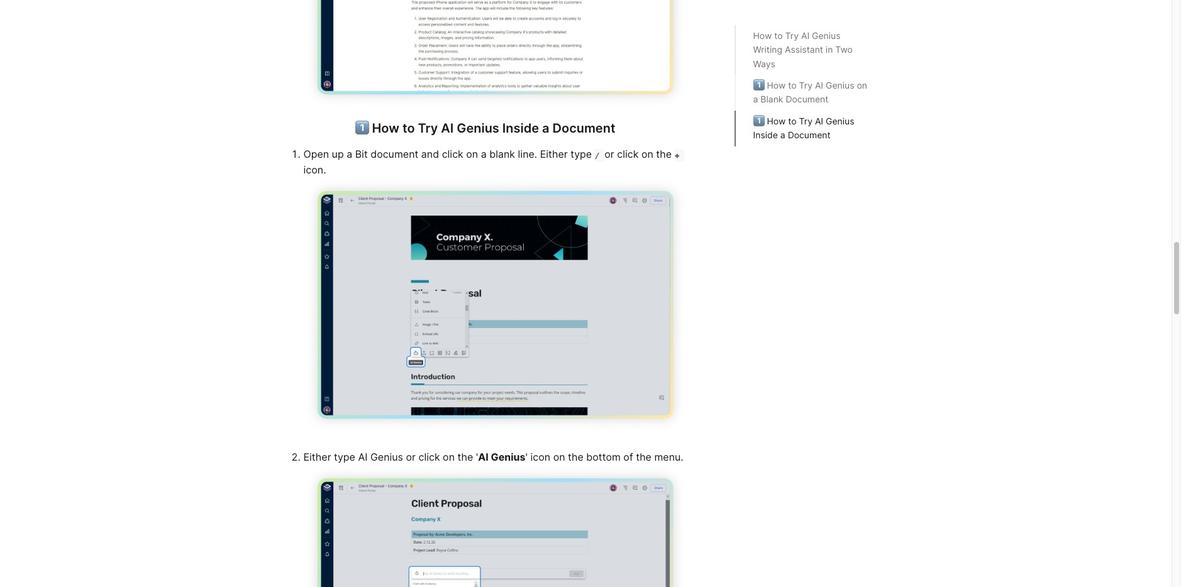 Task type: describe. For each thing, give the bounding box(es) containing it.
blank
[[490, 148, 515, 161]]

the inside 'open up a bit document and click on a blank line. either type / or click on the + icon.'
[[656, 148, 672, 161]]

0 horizontal spatial 1️⃣ how to try ai genius inside a document
[[355, 121, 616, 136]]

document up /
[[553, 121, 616, 136]]

1 vertical spatial either
[[304, 451, 331, 464]]

to inside 1️⃣ how to try ai genius on a blank document
[[789, 80, 797, 91]]

bottom
[[587, 451, 621, 464]]

document inside 1️⃣ how to try ai genius on a blank document
[[786, 94, 829, 105]]

how down the blank
[[767, 116, 786, 126]]

1 ' from the left
[[476, 451, 478, 464]]

1️⃣ how to try ai genius inside a document inside 1️⃣ how to try ai genius inside a document link
[[753, 116, 855, 141]]

0 horizontal spatial inside
[[503, 121, 539, 136]]

a inside 1️⃣ how to try ai genius on a blank document
[[753, 94, 758, 105]]

two
[[836, 44, 853, 55]]

1️⃣ how to try ai genius inside a document link
[[753, 114, 870, 143]]

1️⃣ how to try ai genius on a blank document
[[753, 80, 868, 105]]

a up 'open up a bit document and click on a blank line. either type / or click on the + icon.'
[[542, 121, 550, 136]]

+
[[675, 151, 680, 160]]

a right up
[[347, 148, 352, 161]]

open up a bit document and click on a blank line. either type / or click on the + icon.
[[304, 148, 685, 176]]

menu.
[[655, 451, 684, 464]]

ai inside how to try ai genius writing assistant in two ways
[[802, 30, 810, 41]]

try up and
[[418, 121, 438, 136]]

line.
[[518, 148, 537, 161]]

of
[[624, 451, 633, 464]]

to inside how to try ai genius writing assistant in two ways
[[775, 30, 783, 41]]

to up the document
[[403, 121, 415, 136]]



Task type: vqa. For each thing, say whether or not it's contained in the screenshot.
the or inside Open up a Bit document and click on a blank line. Either type / or click on the + icon.
yes



Task type: locate. For each thing, give the bounding box(es) containing it.
0 horizontal spatial type
[[334, 451, 355, 464]]

up
[[332, 148, 344, 161]]

0 horizontal spatial click
[[419, 451, 440, 464]]

1 horizontal spatial '
[[526, 451, 528, 464]]

try
[[786, 30, 799, 41], [799, 80, 813, 91], [799, 116, 813, 126], [418, 121, 438, 136]]

a inside 1️⃣ how to try ai genius inside a document link
[[781, 130, 786, 141]]

1 horizontal spatial click
[[442, 148, 464, 161]]

1 vertical spatial type
[[334, 451, 355, 464]]

click
[[442, 148, 464, 161], [617, 148, 639, 161], [419, 451, 440, 464]]

a left the blank
[[753, 94, 758, 105]]

inside down the blank
[[753, 130, 778, 141]]

blank
[[761, 94, 784, 105]]

how up the document
[[372, 121, 400, 136]]

to down 1️⃣ how to try ai genius on a blank document
[[789, 116, 797, 126]]

how up the blank
[[767, 80, 786, 91]]

1 horizontal spatial inside
[[753, 130, 778, 141]]

type inside 'open up a bit document and click on a blank line. either type / or click on the + icon.'
[[571, 148, 592, 161]]

or inside 'open up a bit document and click on a blank line. either type / or click on the + icon.'
[[605, 148, 615, 161]]

/
[[595, 151, 600, 160]]

either
[[540, 148, 568, 161], [304, 451, 331, 464]]

1️⃣ up the blank
[[753, 80, 765, 91]]

type
[[571, 148, 592, 161], [334, 451, 355, 464]]

try up assistant
[[786, 30, 799, 41]]

how up the writing
[[753, 30, 772, 41]]

try down the 1️⃣ how to try ai genius on a blank document link
[[799, 116, 813, 126]]

how inside 1️⃣ how to try ai genius on a blank document
[[767, 80, 786, 91]]

2 ' from the left
[[526, 451, 528, 464]]

try inside how to try ai genius writing assistant in two ways
[[786, 30, 799, 41]]

a left the blank at top left
[[481, 148, 487, 161]]

1 horizontal spatial 1️⃣ how to try ai genius inside a document
[[753, 116, 855, 141]]

inside up line.
[[503, 121, 539, 136]]

how inside how to try ai genius writing assistant in two ways
[[753, 30, 772, 41]]

how
[[753, 30, 772, 41], [767, 80, 786, 91], [767, 116, 786, 126], [372, 121, 400, 136]]

writing
[[753, 44, 783, 55]]

try down 'how to try ai genius writing assistant in two ways' link at the top of the page
[[799, 80, 813, 91]]

1️⃣ how to try ai genius inside a document
[[753, 116, 855, 141], [355, 121, 616, 136]]

bit
[[355, 148, 368, 161]]

1️⃣ inside 1️⃣ how to try ai genius on a blank document
[[753, 80, 765, 91]]

the
[[656, 148, 672, 161], [458, 451, 473, 464], [568, 451, 584, 464], [636, 451, 652, 464]]

1️⃣ for the 1️⃣ how to try ai genius on a blank document link
[[753, 80, 765, 91]]

1️⃣ how to try ai genius inside a document up the blank at top left
[[355, 121, 616, 136]]

ai
[[802, 30, 810, 41], [815, 80, 824, 91], [815, 116, 824, 126], [441, 121, 454, 136], [358, 451, 368, 464], [478, 451, 489, 464]]

1️⃣ how to try ai genius inside a document down the 1️⃣ how to try ai genius on a blank document link
[[753, 116, 855, 141]]

a
[[753, 94, 758, 105], [542, 121, 550, 136], [781, 130, 786, 141], [347, 148, 352, 161], [481, 148, 487, 161]]

1 vertical spatial or
[[406, 451, 416, 464]]

document down the 1️⃣ how to try ai genius on a blank document link
[[788, 130, 831, 141]]

document
[[786, 94, 829, 105], [553, 121, 616, 136], [788, 130, 831, 141]]

0 horizontal spatial or
[[406, 451, 416, 464]]

genius
[[812, 30, 841, 41], [826, 80, 855, 91], [826, 116, 855, 126], [457, 121, 499, 136], [371, 451, 403, 464], [491, 451, 526, 464]]

ai inside 1️⃣ how to try ai genius on a blank document
[[815, 80, 824, 91]]

document up 1️⃣ how to try ai genius inside a document link
[[786, 94, 829, 105]]

how to try ai genius writing assistant in two ways link
[[753, 29, 870, 71]]

1️⃣ for 1️⃣ how to try ai genius inside a document link
[[753, 116, 765, 126]]

either type ai genius or click on the ' ai genius ' icon on the bottom of the menu.
[[304, 451, 684, 464]]

'
[[476, 451, 478, 464], [526, 451, 528, 464]]

1️⃣ up the bit
[[355, 121, 369, 136]]

how to try ai genius writing assistant in two ways
[[753, 30, 853, 69]]

inside
[[503, 121, 539, 136], [753, 130, 778, 141]]

2 horizontal spatial click
[[617, 148, 639, 161]]

assistant
[[785, 44, 824, 55]]

try inside 1️⃣ how to try ai genius on a blank document
[[799, 80, 813, 91]]

ways
[[753, 58, 776, 69]]

genius inside 1️⃣ how to try ai genius on a blank document
[[826, 80, 855, 91]]

0 horizontal spatial either
[[304, 451, 331, 464]]

on
[[857, 80, 868, 91], [466, 148, 478, 161], [642, 148, 654, 161], [443, 451, 455, 464], [553, 451, 565, 464]]

document
[[371, 148, 419, 161]]

0 vertical spatial type
[[571, 148, 592, 161]]

1️⃣ down the blank
[[753, 116, 765, 126]]

to down how to try ai genius writing assistant in two ways
[[789, 80, 797, 91]]

1️⃣ how to try ai genius on a blank document link
[[753, 79, 870, 107]]

1 horizontal spatial or
[[605, 148, 615, 161]]

icon.
[[304, 164, 326, 176]]

0 horizontal spatial '
[[476, 451, 478, 464]]

a down the blank
[[781, 130, 786, 141]]

or
[[605, 148, 615, 161], [406, 451, 416, 464]]

open
[[304, 148, 329, 161]]

and
[[421, 148, 439, 161]]

1 horizontal spatial type
[[571, 148, 592, 161]]

1 horizontal spatial either
[[540, 148, 568, 161]]

to
[[775, 30, 783, 41], [789, 80, 797, 91], [789, 116, 797, 126], [403, 121, 415, 136]]

icon
[[531, 451, 551, 464]]

on inside 1️⃣ how to try ai genius on a blank document
[[857, 80, 868, 91]]

either inside 'open up a bit document and click on a blank line. either type / or click on the + icon.'
[[540, 148, 568, 161]]

to up the writing
[[775, 30, 783, 41]]

in
[[826, 44, 833, 55]]

genius inside how to try ai genius writing assistant in two ways
[[812, 30, 841, 41]]

0 vertical spatial or
[[605, 148, 615, 161]]

0 vertical spatial either
[[540, 148, 568, 161]]

1️⃣
[[753, 80, 765, 91], [753, 116, 765, 126], [355, 121, 369, 136]]



